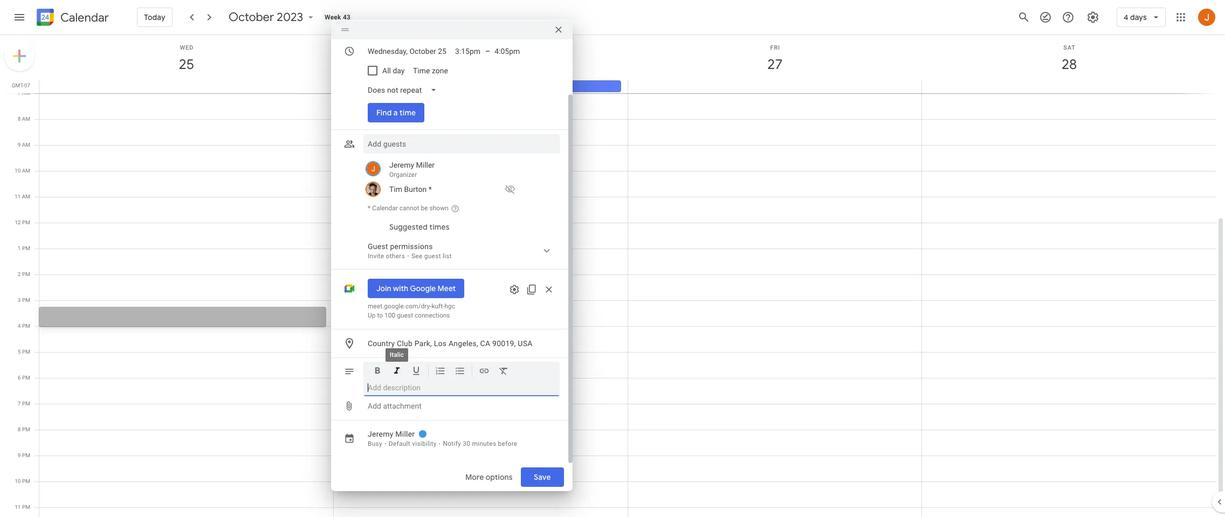 Task type: vqa. For each thing, say whether or not it's contained in the screenshot.
Search for people TEXT FIELD on the top of page
no



Task type: describe. For each thing, give the bounding box(es) containing it.
28
[[1061, 56, 1076, 73]]

suggested times
[[389, 222, 450, 232]]

9 pm
[[18, 452, 30, 458]]

visibility
[[412, 440, 437, 448]]

gmt-07
[[12, 83, 30, 88]]

settings menu image
[[1087, 11, 1100, 24]]

am for 9 am
[[22, 142, 30, 148]]

see
[[411, 252, 423, 260]]

tim burton *
[[389, 185, 432, 194]]

insert link image
[[479, 366, 490, 378]]

8 for 8 pm
[[18, 427, 21, 433]]

11 for 11 am
[[15, 194, 21, 200]]

numbered list image
[[435, 366, 446, 378]]

27 link
[[763, 52, 788, 77]]

add attachment
[[368, 402, 422, 410]]

row inside "grid"
[[35, 80, 1225, 93]]

notify
[[443, 440, 461, 448]]

9 for 9 am
[[18, 142, 21, 148]]

find a time button
[[368, 100, 425, 126]]

minutes
[[472, 440, 496, 448]]

to
[[377, 312, 383, 319]]

7 am
[[18, 90, 30, 96]]

main drawer image
[[13, 11, 26, 24]]

10 for 10 pm
[[15, 478, 21, 484]]

october
[[228, 10, 274, 25]]

8 am
[[18, 116, 30, 122]]

jeremy for jeremy miller organizer
[[389, 161, 414, 169]]

90019,
[[492, 339, 516, 348]]

5
[[18, 349, 21, 355]]

hgc
[[445, 303, 455, 310]]

miller for jeremy miller organizer
[[416, 161, 435, 169]]

7 pm
[[18, 401, 30, 407]]

grid containing 25
[[0, 35, 1225, 517]]

3 cell from the left
[[922, 80, 1216, 93]]

underline image
[[411, 366, 422, 378]]

remove formatting image
[[498, 366, 509, 378]]

9 am
[[18, 142, 30, 148]]

cannot
[[399, 204, 419, 212]]

3 pm
[[18, 297, 30, 303]]

guest
[[368, 242, 388, 251]]

day
[[393, 66, 405, 75]]

pm for 7 pm
[[22, 401, 30, 407]]

find a time
[[376, 108, 416, 118]]

guest inside meet.google.com/dry-kuft-hgc up to 100 guest connections
[[397, 312, 413, 319]]

6 pm
[[18, 375, 30, 381]]

club
[[397, 339, 413, 348]]

italic
[[390, 351, 404, 359]]

am for 10 am
[[22, 168, 30, 174]]

meet.google.com/dry-
[[368, 303, 432, 310]]

time zone button
[[409, 61, 453, 80]]

11 pm
[[15, 504, 30, 510]]

kuft-
[[432, 303, 445, 310]]

all day
[[382, 66, 405, 75]]

07
[[24, 83, 30, 88]]

28 link
[[1057, 52, 1082, 77]]

27
[[767, 56, 782, 73]]

Start date text field
[[368, 45, 447, 58]]

9 for 9 pm
[[18, 452, 21, 458]]

add
[[368, 402, 381, 410]]

calendar heading
[[58, 10, 109, 25]]

invite others
[[368, 252, 405, 260]]

invite
[[368, 252, 384, 260]]

find
[[376, 108, 392, 118]]

8 pm
[[18, 427, 30, 433]]

calendar element
[[35, 6, 109, 30]]

ca
[[480, 339, 490, 348]]

12
[[15, 219, 21, 225]]

4 for 4 pm
[[18, 323, 21, 329]]

today button
[[137, 4, 172, 30]]

2 pm
[[18, 271, 30, 277]]

2
[[18, 271, 21, 277]]

week
[[325, 13, 341, 21]]

End time text field
[[495, 45, 521, 58]]

wed
[[180, 44, 194, 51]]

be
[[421, 204, 428, 212]]

* inside tim burton tree item
[[429, 185, 432, 194]]

pm for 1 pm
[[22, 245, 30, 251]]

suggested
[[389, 222, 428, 232]]

pm for 3 pm
[[22, 297, 30, 303]]

10 for 10 am
[[15, 168, 21, 174]]

guest permissions
[[368, 242, 433, 251]]

burton
[[404, 185, 427, 194]]

11 for 11 pm
[[15, 504, 21, 510]]

time
[[400, 108, 416, 118]]

google
[[410, 284, 436, 293]]

pm for 2 pm
[[22, 271, 30, 277]]

park,
[[415, 339, 432, 348]]

25
[[178, 56, 194, 73]]

connections
[[415, 312, 450, 319]]

10 pm
[[15, 478, 30, 484]]

week 43
[[325, 13, 351, 21]]

* calendar cannot be shown
[[368, 204, 449, 212]]

100
[[385, 312, 395, 319]]

jeremy miller
[[368, 430, 415, 438]]

zone
[[432, 66, 448, 75]]



Task type: locate. For each thing, give the bounding box(es) containing it.
1 horizontal spatial guest
[[424, 252, 441, 260]]

9 up 10 pm
[[18, 452, 21, 458]]

0 vertical spatial 7
[[18, 90, 21, 96]]

sat
[[1064, 44, 1076, 51]]

12 pm
[[15, 219, 30, 225]]

0 vertical spatial guest
[[424, 252, 441, 260]]

0 vertical spatial miller
[[416, 161, 435, 169]]

8 down 7 pm
[[18, 427, 21, 433]]

pm for 10 pm
[[22, 478, 30, 484]]

8 for 8 am
[[18, 116, 21, 122]]

0 vertical spatial *
[[429, 185, 432, 194]]

italic image
[[392, 366, 402, 378]]

pm right 3 at the bottom
[[22, 297, 30, 303]]

pm right 2
[[22, 271, 30, 277]]

4 for 4 days
[[1124, 12, 1128, 22]]

4 days button
[[1117, 4, 1166, 30]]

usa
[[518, 339, 533, 348]]

attachment
[[383, 402, 422, 410]]

1 horizontal spatial calendar
[[372, 204, 398, 212]]

guest down meet.google.com/dry-
[[397, 312, 413, 319]]

1 vertical spatial calendar
[[372, 204, 398, 212]]

with
[[393, 284, 408, 293]]

pm right 5
[[22, 349, 30, 355]]

time zone
[[413, 66, 448, 75]]

2 9 from the top
[[18, 452, 21, 458]]

None field
[[363, 80, 446, 100]]

1 cell from the left
[[39, 80, 334, 93]]

4 inside "grid"
[[18, 323, 21, 329]]

grid
[[0, 35, 1225, 517]]

pm up 9 pm
[[22, 427, 30, 433]]

1 8 from the top
[[18, 116, 21, 122]]

0 vertical spatial jeremy
[[389, 161, 414, 169]]

jeremy up 'organizer'
[[389, 161, 414, 169]]

am down 9 am
[[22, 168, 30, 174]]

pm for 9 pm
[[22, 452, 30, 458]]

jeremy miller organizer
[[389, 161, 435, 179]]

2 am from the top
[[22, 116, 30, 122]]

7 pm from the top
[[22, 375, 30, 381]]

join with google meet
[[376, 284, 456, 293]]

4
[[1124, 12, 1128, 22], [18, 323, 21, 329]]

5 am from the top
[[22, 194, 30, 200]]

1 vertical spatial *
[[368, 204, 371, 212]]

7 down the 6
[[18, 401, 21, 407]]

cell down 27 link
[[628, 80, 922, 93]]

1 vertical spatial miller
[[395, 430, 415, 438]]

11 up 12 at left top
[[15, 194, 21, 200]]

pm right 1
[[22, 245, 30, 251]]

0 vertical spatial 9
[[18, 142, 21, 148]]

1 vertical spatial 7
[[18, 401, 21, 407]]

0 vertical spatial calendar
[[60, 10, 109, 25]]

jeremy inside jeremy miller organizer
[[389, 161, 414, 169]]

add attachment button
[[363, 396, 426, 416]]

4 left days
[[1124, 12, 1128, 22]]

0 horizontal spatial 4
[[18, 323, 21, 329]]

2 11 from the top
[[15, 504, 21, 510]]

7 for 7 am
[[18, 90, 21, 96]]

join
[[376, 284, 391, 293]]

pm for 5 pm
[[22, 349, 30, 355]]

11 down 10 pm
[[15, 504, 21, 510]]

tim burton tree item
[[363, 181, 560, 198]]

–
[[485, 47, 490, 56]]

guests invited to this event. tree
[[363, 158, 560, 198]]

suggested times button
[[385, 217, 454, 237]]

1 horizontal spatial miller
[[416, 161, 435, 169]]

guest
[[424, 252, 441, 260], [397, 312, 413, 319]]

pm down 9 pm
[[22, 478, 30, 484]]

jeremy miller, organizer tree item
[[363, 158, 560, 181]]

bulleted list image
[[455, 366, 465, 378]]

default visibility
[[389, 440, 437, 448]]

1 vertical spatial 9
[[18, 452, 21, 458]]

0 horizontal spatial *
[[368, 204, 371, 212]]

6 pm from the top
[[22, 349, 30, 355]]

pm down 6 pm
[[22, 401, 30, 407]]

los
[[434, 339, 447, 348]]

1 vertical spatial guest
[[397, 312, 413, 319]]

miller for jeremy miller
[[395, 430, 415, 438]]

fri 27
[[767, 44, 782, 73]]

10 up 11 am
[[15, 168, 21, 174]]

notify 30 minutes before
[[443, 440, 517, 448]]

* up guest
[[368, 204, 371, 212]]

pm down 10 pm
[[22, 504, 30, 510]]

a
[[394, 108, 398, 118]]

1 vertical spatial 11
[[15, 504, 21, 510]]

11 am
[[15, 194, 30, 200]]

43
[[343, 13, 351, 21]]

miller up the default
[[395, 430, 415, 438]]

am
[[22, 90, 30, 96], [22, 116, 30, 122], [22, 142, 30, 148], [22, 168, 30, 174], [22, 194, 30, 200]]

8
[[18, 116, 21, 122], [18, 427, 21, 433]]

4 inside "4 days" dropdown button
[[1124, 12, 1128, 22]]

0 vertical spatial 8
[[18, 116, 21, 122]]

cell
[[39, 80, 334, 93], [628, 80, 922, 93], [922, 80, 1216, 93]]

gmt-
[[12, 83, 24, 88]]

2 10 from the top
[[15, 478, 21, 484]]

4 down 3 at the bottom
[[18, 323, 21, 329]]

1 vertical spatial jeremy
[[368, 430, 393, 438]]

am up the 12 pm
[[22, 194, 30, 200]]

organizer
[[389, 171, 417, 179]]

cell down 28 link on the right of the page
[[922, 80, 1216, 93]]

pm for 12 pm
[[22, 219, 30, 225]]

7 down gmt-
[[18, 90, 21, 96]]

5 pm
[[18, 349, 30, 355]]

25 link
[[174, 52, 199, 77]]

0 horizontal spatial guest
[[397, 312, 413, 319]]

bold image
[[372, 366, 383, 378]]

11
[[15, 194, 21, 200], [15, 504, 21, 510]]

pm up 5 pm
[[22, 323, 30, 329]]

2 8 from the top
[[18, 427, 21, 433]]

pm down 8 pm
[[22, 452, 30, 458]]

0 horizontal spatial calendar
[[60, 10, 109, 25]]

country club park, los angeles, ca 90019, usa button
[[363, 334, 560, 353]]

7
[[18, 90, 21, 96], [18, 401, 21, 407]]

pm for 6 pm
[[22, 375, 30, 381]]

shown
[[430, 204, 449, 212]]

meet.google.com/dry-kuft-hgc up to 100 guest connections
[[368, 303, 455, 319]]

6
[[18, 375, 21, 381]]

pm right the 6
[[22, 375, 30, 381]]

0 horizontal spatial miller
[[395, 430, 415, 438]]

0 vertical spatial 4
[[1124, 12, 1128, 22]]

3 am from the top
[[22, 142, 30, 148]]

11 pm from the top
[[22, 478, 30, 484]]

others
[[386, 252, 405, 260]]

to element
[[485, 47, 490, 56]]

2 pm from the top
[[22, 245, 30, 251]]

row
[[35, 80, 1225, 93]]

* right burton
[[429, 185, 432, 194]]

pm for 4 pm
[[22, 323, 30, 329]]

0 vertical spatial 11
[[15, 194, 21, 200]]

thu
[[475, 44, 488, 51]]

9 pm from the top
[[22, 427, 30, 433]]

2023
[[277, 10, 303, 25]]

Start time text field
[[455, 45, 481, 58]]

8 pm from the top
[[22, 401, 30, 407]]

show schedule of tim burton image
[[502, 181, 519, 198]]

3 pm from the top
[[22, 271, 30, 277]]

1
[[18, 245, 21, 251]]

4 pm from the top
[[22, 297, 30, 303]]

1 vertical spatial 8
[[18, 427, 21, 433]]

0 vertical spatial 10
[[15, 168, 21, 174]]

miller inside jeremy miller organizer
[[416, 161, 435, 169]]

am down 07
[[22, 90, 30, 96]]

1 pm from the top
[[22, 219, 30, 225]]

Guests text field
[[368, 134, 555, 154]]

10 pm from the top
[[22, 452, 30, 458]]

cell down 25 link
[[39, 80, 334, 93]]

10 am
[[15, 168, 30, 174]]

2 cell from the left
[[628, 80, 922, 93]]

fri
[[770, 44, 780, 51]]

pm for 8 pm
[[22, 427, 30, 433]]

1 horizontal spatial *
[[429, 185, 432, 194]]

am for 11 am
[[22, 194, 30, 200]]

1 9 from the top
[[18, 142, 21, 148]]

4 am from the top
[[22, 168, 30, 174]]

30
[[463, 440, 470, 448]]

tim
[[389, 185, 402, 194]]

pm for 11 pm
[[22, 504, 30, 510]]

9 up 10 am in the left of the page
[[18, 142, 21, 148]]

1 11 from the top
[[15, 194, 21, 200]]

wed 25
[[178, 44, 194, 73]]

1 7 from the top
[[18, 90, 21, 96]]

jeremy
[[389, 161, 414, 169], [368, 430, 393, 438]]

5 pm from the top
[[22, 323, 30, 329]]

7 for 7 pm
[[18, 401, 21, 407]]

10
[[15, 168, 21, 174], [15, 478, 21, 484]]

1 vertical spatial 10
[[15, 478, 21, 484]]

Description text field
[[368, 383, 555, 392]]

1 vertical spatial 4
[[18, 323, 21, 329]]

guest left list
[[424, 252, 441, 260]]

before
[[498, 440, 517, 448]]

jeremy up busy
[[368, 430, 393, 438]]

october 2023
[[228, 10, 303, 25]]

days
[[1130, 12, 1147, 22]]

country
[[368, 339, 395, 348]]

3
[[18, 297, 21, 303]]

12 pm from the top
[[22, 504, 30, 510]]

today
[[144, 12, 165, 22]]

sat 28
[[1061, 44, 1076, 73]]

october 2023 button
[[224, 10, 320, 25]]

time
[[413, 66, 430, 75]]

up
[[368, 312, 376, 319]]

4 days
[[1124, 12, 1147, 22]]

2 7 from the top
[[18, 401, 21, 407]]

miller
[[416, 161, 435, 169], [395, 430, 415, 438]]

list
[[443, 252, 452, 260]]

permissions
[[390, 242, 433, 251]]

jeremy for jeremy miller
[[368, 430, 393, 438]]

1 pm
[[18, 245, 30, 251]]

4 pm
[[18, 323, 30, 329]]

am for 8 am
[[22, 116, 30, 122]]

see guest list
[[411, 252, 452, 260]]

1 10 from the top
[[15, 168, 21, 174]]

default
[[389, 440, 410, 448]]

pm right 12 at left top
[[22, 219, 30, 225]]

formatting options toolbar
[[363, 362, 560, 385]]

am for 7 am
[[22, 90, 30, 96]]

1 horizontal spatial 4
[[1124, 12, 1128, 22]]

am down 7 am
[[22, 116, 30, 122]]

miller up 'organizer'
[[416, 161, 435, 169]]

10 up 11 pm
[[15, 478, 21, 484]]

1 am from the top
[[22, 90, 30, 96]]

am down 8 am
[[22, 142, 30, 148]]

8 down 7 am
[[18, 116, 21, 122]]



